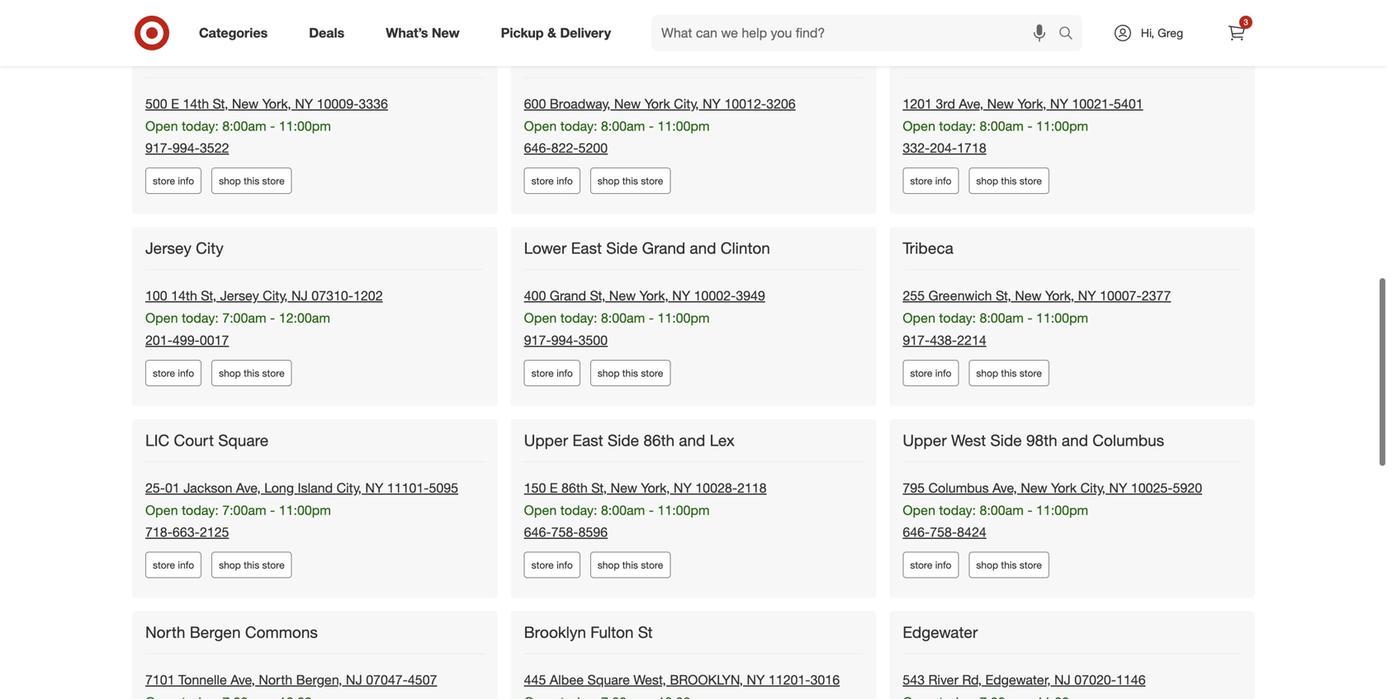 Task type: locate. For each thing, give the bounding box(es) containing it.
store info link for upper west side 98th and columbus
[[903, 552, 959, 579]]

8:00am up "8424"
[[980, 503, 1024, 519]]

st, inside 255 greenwich st, new york, ny 10007-2377 open today: 8:00am - 11:00pm 917-438-2214
[[996, 288, 1012, 304]]

brooklyn fulton st link
[[524, 623, 656, 643]]

994-
[[173, 140, 200, 156], [552, 332, 579, 349]]

shop this store for jersey city
[[219, 367, 285, 379]]

ny inside 795 columbus ave, new york city, ny 10025-5920 open today: 8:00am - 11:00pm 646-758-8424
[[1110, 480, 1128, 496]]

store info down 646-758-8424 link
[[911, 559, 952, 572]]

shop this store button down 0017
[[212, 360, 292, 386]]

14th
[[183, 96, 209, 112], [171, 288, 197, 304]]

5200
[[579, 140, 608, 156]]

917-
[[145, 140, 173, 156], [524, 332, 552, 349], [903, 332, 930, 349]]

400 grand st, new york, ny 10002-3949 open today: 8:00am - 11:00pm 917-994-3500
[[524, 288, 766, 349]]

- inside 100 14th st, jersey city, nj 07310-1202 open today: 7:00am - 12:00am 201-499-0017
[[270, 310, 275, 326]]

0 horizontal spatial grand
[[550, 288, 587, 304]]

store info down 917-994-3522 link
[[153, 175, 194, 187]]

today: up 201-499-0017 'link'
[[182, 310, 219, 326]]

0 vertical spatial york
[[645, 96, 671, 112]]

2 manhattan from the left
[[524, 47, 599, 66]]

0 vertical spatial columbus
[[1093, 431, 1165, 450]]

8:00am up 5200
[[601, 118, 645, 134]]

- inside 795 columbus ave, new york city, ny 10025-5920 open today: 8:00am - 11:00pm 646-758-8424
[[1028, 503, 1033, 519]]

store info for jersey city
[[153, 367, 194, 379]]

st, for jersey city
[[201, 288, 217, 304]]

0 horizontal spatial e
[[171, 96, 179, 112]]

grand inside 400 grand st, new york, ny 10002-3949 open today: 8:00am - 11:00pm 917-994-3500
[[550, 288, 587, 304]]

3rd right 1201
[[936, 96, 956, 112]]

shop this store down 3500
[[598, 367, 664, 379]]

upper up 1201
[[903, 47, 947, 66]]

1 7:00am from the top
[[222, 310, 267, 326]]

store info down 663-
[[153, 559, 194, 572]]

646- inside 795 columbus ave, new york city, ny 10025-5920 open today: 8:00am - 11:00pm 646-758-8424
[[903, 525, 930, 541]]

646- for upper east side 86th and lex
[[524, 525, 552, 541]]

2214
[[958, 332, 987, 349]]

- down 100 14th st, jersey city, nj 07310-1202 link
[[270, 310, 275, 326]]

info for lower east side grand and clinton
[[557, 367, 573, 379]]

brooklyn
[[524, 623, 586, 642]]

city, inside 100 14th st, jersey city, nj 07310-1202 open today: 7:00am - 12:00am 201-499-0017
[[263, 288, 288, 304]]

this for upper east side 86th and lex
[[623, 559, 639, 572]]

0017
[[200, 332, 229, 349]]

upper east side 70th and 3rd
[[903, 47, 1112, 66]]

600
[[524, 96, 546, 112]]

- inside 600 broadway, new york city, ny 10012-3206 open today: 8:00am - 11:00pm 646-822-5200
[[649, 118, 654, 134]]

2 758- from the left
[[930, 525, 958, 541]]

broadway,
[[550, 96, 611, 112]]

25-01 jackson ave, long island city, ny 11101-5095 link
[[145, 480, 459, 496]]

shop for lic court square
[[219, 559, 241, 572]]

store down 917-994-3522 link
[[153, 175, 175, 187]]

st, up the "8596"
[[592, 480, 607, 496]]

new inside 500 e 14th st, new york, ny 10009-3336 open today: 8:00am - 11:00pm 917-994-3522
[[232, 96, 259, 112]]

shop this store button down the "8596"
[[590, 552, 671, 579]]

what's new
[[386, 25, 460, 41]]

0 horizontal spatial 86th
[[562, 480, 588, 496]]

1 horizontal spatial york
[[1052, 480, 1077, 496]]

646- down 150
[[524, 525, 552, 541]]

manhattan for manhattan soho
[[524, 47, 599, 66]]

201-
[[145, 332, 173, 349]]

this down 600 broadway, new york city, ny 10012-3206 open today: 8:00am - 11:00pm 646-822-5200
[[623, 175, 639, 187]]

0 horizontal spatial columbus
[[929, 480, 989, 496]]

st, inside 500 e 14th st, new york, ny 10009-3336 open today: 8:00am - 11:00pm 917-994-3522
[[213, 96, 228, 112]]

upper for upper east side 70th and 3rd
[[903, 47, 947, 66]]

east inside upper east side 86th and lex link
[[573, 431, 604, 450]]

445
[[524, 673, 546, 689]]

east down "categories"
[[225, 47, 256, 66]]

100 14th st, jersey city, nj 07310-1202 open today: 7:00am - 12:00am 201-499-0017
[[145, 288, 383, 349]]

shop down 3500
[[598, 367, 620, 379]]

- down 600 broadway, new york city, ny 10012-3206 link
[[649, 118, 654, 134]]

new inside 1201 3rd ave, new york, ny 10021-5401 open today: 8:00am - 11:00pm 332-204-1718
[[988, 96, 1014, 112]]

0 vertical spatial 3rd
[[1089, 47, 1112, 66]]

8:00am inside 255 greenwich st, new york, ny 10007-2377 open today: 8:00am - 11:00pm 917-438-2214
[[980, 310, 1024, 326]]

lower east side grand and clinton link
[[524, 239, 774, 258]]

0 horizontal spatial york
[[645, 96, 671, 112]]

store info link down 646-758-8424 link
[[903, 552, 959, 579]]

york,
[[262, 96, 291, 112], [1018, 96, 1047, 112], [640, 288, 669, 304], [1046, 288, 1075, 304], [641, 480, 670, 496]]

917- inside 400 grand st, new york, ny 10002-3949 open today: 8:00am - 11:00pm 917-994-3500
[[524, 332, 552, 349]]

11:00pm down 255 greenwich st, new york, ny 10007-2377 link
[[1037, 310, 1089, 326]]

0 vertical spatial 14th
[[183, 96, 209, 112]]

1 horizontal spatial nj
[[346, 673, 362, 689]]

332-
[[903, 140, 930, 156]]

new right 'greenwich'
[[1016, 288, 1042, 304]]

1 horizontal spatial 917-
[[524, 332, 552, 349]]

columbus
[[1093, 431, 1165, 450], [929, 480, 989, 496]]

shop this store button for upper east side 86th and lex
[[590, 552, 671, 579]]

north bergen commons link
[[145, 623, 321, 643]]

north up "7101"
[[145, 623, 185, 642]]

upper up 150
[[524, 431, 568, 450]]

718-663-2125 link
[[145, 525, 229, 541]]

sponsored
[[1207, 5, 1256, 18]]

open inside 1201 3rd ave, new york, ny 10021-5401 open today: 8:00am - 11:00pm 332-204-1718
[[903, 118, 936, 134]]

0 horizontal spatial square
[[218, 431, 269, 450]]

and inside upper east side 86th and lex link
[[679, 431, 706, 450]]

today: inside 600 broadway, new york city, ny 10012-3206 open today: 8:00am - 11:00pm 646-822-5200
[[561, 118, 598, 134]]

ave, inside 25-01 jackson ave, long island city, ny 11101-5095 open today: 7:00am - 11:00pm 718-663-2125
[[236, 480, 261, 496]]

11:00pm down 10009-
[[279, 118, 331, 134]]

3
[[1244, 17, 1249, 27]]

758- inside 795 columbus ave, new york city, ny 10025-5920 open today: 8:00am - 11:00pm 646-758-8424
[[930, 525, 958, 541]]

city, inside 795 columbus ave, new york city, ny 10025-5920 open today: 8:00am - 11:00pm 646-758-8424
[[1081, 480, 1106, 496]]

10012-
[[725, 96, 767, 112]]

e inside the 150 e 86th st, new york, ny 10028-2118 open today: 8:00am - 11:00pm 646-758-8596
[[550, 480, 558, 496]]

square for court
[[218, 431, 269, 450]]

646-758-8424 link
[[903, 525, 987, 541]]

east for manhattan east village
[[225, 47, 256, 66]]

shop down 1718
[[977, 175, 999, 187]]

side
[[987, 47, 1018, 66], [607, 239, 638, 258], [608, 431, 639, 450], [991, 431, 1023, 450]]

7:00am inside 25-01 jackson ave, long island city, ny 11101-5095 open today: 7:00am - 11:00pm 718-663-2125
[[222, 503, 267, 519]]

nj inside 100 14th st, jersey city, nj 07310-1202 open today: 7:00am - 12:00am 201-499-0017
[[292, 288, 308, 304]]

manhattan down pickup & delivery
[[524, 47, 599, 66]]

1 vertical spatial jersey
[[220, 288, 259, 304]]

646-
[[524, 140, 552, 156], [524, 525, 552, 541], [903, 525, 930, 541]]

8:00am
[[222, 118, 267, 134], [601, 118, 645, 134], [980, 118, 1024, 134], [601, 310, 645, 326], [980, 310, 1024, 326], [601, 503, 645, 519], [980, 503, 1024, 519]]

994- inside 500 e 14th st, new york, ny 10009-3336 open today: 8:00am - 11:00pm 917-994-3522
[[173, 140, 200, 156]]

shop for upper west side 98th and columbus
[[977, 559, 999, 572]]

11:00pm inside 600 broadway, new york city, ny 10012-3206 open today: 8:00am - 11:00pm 646-822-5200
[[658, 118, 710, 134]]

store info for tribeca
[[911, 367, 952, 379]]

info
[[178, 175, 194, 187], [557, 175, 573, 187], [936, 175, 952, 187], [178, 367, 194, 379], [557, 367, 573, 379], [936, 367, 952, 379], [178, 559, 194, 572], [557, 559, 573, 572], [936, 559, 952, 572]]

917-438-2214 link
[[903, 332, 987, 349]]

- down 795 columbus ave, new york city, ny 10025-5920 link
[[1028, 503, 1033, 519]]

- down 500 e 14th st, new york, ny 10009-3336 'link'
[[270, 118, 275, 134]]

today: inside 500 e 14th st, new york, ny 10009-3336 open today: 8:00am - 11:00pm 917-994-3522
[[182, 118, 219, 134]]

0 vertical spatial north
[[145, 623, 185, 642]]

manhattan east village
[[145, 47, 306, 66]]

0 horizontal spatial north
[[145, 623, 185, 642]]

1 horizontal spatial 994-
[[552, 332, 579, 349]]

upper for upper west side 98th and columbus
[[903, 431, 947, 450]]

663-
[[173, 525, 200, 541]]

shop this store button down "8424"
[[969, 552, 1050, 579]]

11:00pm
[[279, 118, 331, 134], [658, 118, 710, 134], [1037, 118, 1089, 134], [658, 310, 710, 326], [1037, 310, 1089, 326], [279, 503, 331, 519], [658, 503, 710, 519], [1037, 503, 1089, 519]]

store info link for manhattan east village
[[145, 168, 202, 194]]

ave, down upper west side 98th and columbus
[[993, 480, 1018, 496]]

ave, up 1718
[[959, 96, 984, 112]]

1 horizontal spatial 758-
[[930, 525, 958, 541]]

store
[[153, 175, 175, 187], [262, 175, 285, 187], [532, 175, 554, 187], [641, 175, 664, 187], [911, 175, 933, 187], [1020, 175, 1043, 187], [153, 367, 175, 379], [262, 367, 285, 379], [532, 367, 554, 379], [641, 367, 664, 379], [911, 367, 933, 379], [1020, 367, 1043, 379], [153, 559, 175, 572], [262, 559, 285, 572], [532, 559, 554, 572], [641, 559, 664, 572], [911, 559, 933, 572], [1020, 559, 1043, 572]]

side up 400 grand st, new york, ny 10002-3949 link
[[607, 239, 638, 258]]

manhattan for manhattan east village
[[145, 47, 220, 66]]

and down the search
[[1058, 47, 1085, 66]]

east inside 'lower east side grand and clinton' link
[[571, 239, 602, 258]]

york, inside 400 grand st, new york, ny 10002-3949 open today: 8:00am - 11:00pm 917-994-3500
[[640, 288, 669, 304]]

600 broadway, new york city, ny 10012-3206 open today: 8:00am - 11:00pm 646-822-5200
[[524, 96, 796, 156]]

1 horizontal spatial columbus
[[1093, 431, 1165, 450]]

1 vertical spatial 14th
[[171, 288, 197, 304]]

upper inside upper east side 86th and lex link
[[524, 431, 568, 450]]

0 horizontal spatial 3rd
[[936, 96, 956, 112]]

nj for bergen,
[[346, 673, 362, 689]]

store info for upper west side 98th and columbus
[[911, 559, 952, 572]]

today: down 'greenwich'
[[940, 310, 977, 326]]

543
[[903, 673, 925, 689]]

0 vertical spatial 994-
[[173, 140, 200, 156]]

nj left 07047-
[[346, 673, 362, 689]]

and inside upper west side 98th and columbus link
[[1062, 431, 1089, 450]]

0 vertical spatial jersey
[[145, 239, 192, 258]]

1 vertical spatial north
[[259, 673, 293, 689]]

3rd down the search
[[1089, 47, 1112, 66]]

shop down 2125
[[219, 559, 241, 572]]

0 horizontal spatial 917-
[[145, 140, 173, 156]]

1 vertical spatial 86th
[[562, 480, 588, 496]]

8:00am down the 1201 3rd ave, new york, ny 10021-5401 link
[[980, 118, 1024, 134]]

1 manhattan from the left
[[145, 47, 220, 66]]

store down the 150 e 86th st, new york, ny 10028-2118 open today: 8:00am - 11:00pm 646-758-8596
[[641, 559, 664, 572]]

shop this store down the "8596"
[[598, 559, 664, 572]]

499-
[[173, 332, 200, 349]]

store info link down 822-
[[524, 168, 581, 194]]

york, for lower east side grand and clinton
[[640, 288, 669, 304]]

758- for east
[[552, 525, 579, 541]]

10009-
[[317, 96, 359, 112]]

1 758- from the left
[[552, 525, 579, 541]]

86th right 150
[[562, 480, 588, 496]]

new down upper east side 86th and lex link
[[611, 480, 638, 496]]

shop this store button down 3522
[[212, 168, 292, 194]]

- inside 500 e 14th st, new york, ny 10009-3336 open today: 8:00am - 11:00pm 917-994-3522
[[270, 118, 275, 134]]

10025-
[[1132, 480, 1174, 496]]

1 horizontal spatial manhattan
[[524, 47, 599, 66]]

ny inside 400 grand st, new york, ny 10002-3949 open today: 8:00am - 11:00pm 917-994-3500
[[673, 288, 691, 304]]

today: inside 255 greenwich st, new york, ny 10007-2377 open today: 8:00am - 11:00pm 917-438-2214
[[940, 310, 977, 326]]

new inside the 150 e 86th st, new york, ny 10028-2118 open today: 8:00am - 11:00pm 646-758-8596
[[611, 480, 638, 496]]

open inside 25-01 jackson ave, long island city, ny 11101-5095 open today: 7:00am - 11:00pm 718-663-2125
[[145, 503, 178, 519]]

2 horizontal spatial 917-
[[903, 332, 930, 349]]

- inside 255 greenwich st, new york, ny 10007-2377 open today: 8:00am - 11:00pm 917-438-2214
[[1028, 310, 1033, 326]]

store info link for upper east side 70th and 3rd
[[903, 168, 959, 194]]

st, inside 100 14th st, jersey city, nj 07310-1202 open today: 7:00am - 12:00am 201-499-0017
[[201, 288, 217, 304]]

e inside 500 e 14th st, new york, ny 10009-3336 open today: 8:00am - 11:00pm 917-994-3522
[[171, 96, 179, 112]]

3rd inside 1201 3rd ave, new york, ny 10021-5401 open today: 8:00am - 11:00pm 332-204-1718
[[936, 96, 956, 112]]

8:00am inside 400 grand st, new york, ny 10002-3949 open today: 8:00am - 11:00pm 917-994-3500
[[601, 310, 645, 326]]

lic court square link
[[145, 431, 272, 451]]

today: inside 100 14th st, jersey city, nj 07310-1202 open today: 7:00am - 12:00am 201-499-0017
[[182, 310, 219, 326]]

917- inside 255 greenwich st, new york, ny 10007-2377 open today: 8:00am - 11:00pm 917-438-2214
[[903, 332, 930, 349]]

shop this store button for manhattan east village
[[212, 168, 292, 194]]

shop this store for upper east side 86th and lex
[[598, 559, 664, 572]]

11:00pm down 10021- on the right top of page
[[1037, 118, 1089, 134]]

0 horizontal spatial nj
[[292, 288, 308, 304]]

- inside the 150 e 86th st, new york, ny 10028-2118 open today: 8:00am - 11:00pm 646-758-8596
[[649, 503, 654, 519]]

11:00pm down 10002-
[[658, 310, 710, 326]]

204-
[[930, 140, 958, 156]]

shop down 3522
[[219, 175, 241, 187]]

info down "917-994-3500" link
[[557, 367, 573, 379]]

store down 500 e 14th st, new york, ny 10009-3336 open today: 8:00am - 11:00pm 917-994-3522
[[262, 175, 285, 187]]

8:00am up 2214
[[980, 310, 1024, 326]]

upper east side 86th and lex link
[[524, 431, 738, 451]]

1 vertical spatial grand
[[550, 288, 587, 304]]

shop this store button for tribeca
[[969, 360, 1050, 386]]

open inside 255 greenwich st, new york, ny 10007-2377 open today: 8:00am - 11:00pm 917-438-2214
[[903, 310, 936, 326]]

0 horizontal spatial jersey
[[145, 239, 192, 258]]

shop
[[219, 175, 241, 187], [598, 175, 620, 187], [977, 175, 999, 187], [219, 367, 241, 379], [598, 367, 620, 379], [977, 367, 999, 379], [219, 559, 241, 572], [598, 559, 620, 572], [977, 559, 999, 572]]

open inside 795 columbus ave, new york city, ny 10025-5920 open today: 8:00am - 11:00pm 646-758-8424
[[903, 503, 936, 519]]

clinton
[[721, 239, 771, 258]]

3500
[[579, 332, 608, 349]]

0 vertical spatial 7:00am
[[222, 310, 267, 326]]

0 vertical spatial grand
[[642, 239, 686, 258]]

store down 438- at the right top of page
[[911, 367, 933, 379]]

store info for upper east side 70th and 3rd
[[911, 175, 952, 187]]

this
[[244, 175, 260, 187], [623, 175, 639, 187], [1002, 175, 1017, 187], [244, 367, 260, 379], [623, 367, 639, 379], [1002, 367, 1017, 379], [244, 559, 260, 572], [623, 559, 639, 572], [1002, 559, 1017, 572]]

8:00am inside 600 broadway, new york city, ny 10012-3206 open today: 8:00am - 11:00pm 646-822-5200
[[601, 118, 645, 134]]

today: up '332-204-1718' link
[[940, 118, 977, 134]]

shop this store button for upper west side 98th and columbus
[[969, 552, 1050, 579]]

822-
[[552, 140, 579, 156]]

0 vertical spatial square
[[218, 431, 269, 450]]

new down the lower east side grand and clinton at the top
[[610, 288, 636, 304]]

646- inside the 150 e 86th st, new york, ny 10028-2118 open today: 8:00am - 11:00pm 646-758-8596
[[524, 525, 552, 541]]

store down 600 broadway, new york city, ny 10012-3206 open today: 8:00am - 11:00pm 646-822-5200
[[641, 175, 664, 187]]

10021-
[[1073, 96, 1114, 112]]

store down 822-
[[532, 175, 554, 187]]

side left 98th
[[991, 431, 1023, 450]]

795
[[903, 480, 925, 496]]

758- inside the 150 e 86th st, new york, ny 10028-2118 open today: 8:00am - 11:00pm 646-758-8596
[[552, 525, 579, 541]]

info down 438- at the right top of page
[[936, 367, 952, 379]]

today: inside 400 grand st, new york, ny 10002-3949 open today: 8:00am - 11:00pm 917-994-3500
[[561, 310, 598, 326]]

1 vertical spatial square
[[588, 673, 630, 689]]

today: inside 795 columbus ave, new york city, ny 10025-5920 open today: 8:00am - 11:00pm 646-758-8424
[[940, 503, 977, 519]]

this down 400 grand st, new york, ny 10002-3949 open today: 8:00am - 11:00pm 917-994-3500
[[623, 367, 639, 379]]

shop for jersey city
[[219, 367, 241, 379]]

york, for tribeca
[[1046, 288, 1075, 304]]

8596
[[579, 525, 608, 541]]

and left the lex
[[679, 431, 706, 450]]

1 horizontal spatial e
[[550, 480, 558, 496]]

445 albee square west, brooklyn, ny 11201-3016 link
[[524, 673, 840, 689]]

st, inside the 150 e 86th st, new york, ny 10028-2118 open today: 8:00am - 11:00pm 646-758-8596
[[592, 480, 607, 496]]

1 horizontal spatial jersey
[[220, 288, 259, 304]]

store info for manhattan east village
[[153, 175, 194, 187]]

shop this store button for lower east side grand and clinton
[[590, 360, 671, 386]]

917- inside 500 e 14th st, new york, ny 10009-3336 open today: 8:00am - 11:00pm 917-994-3522
[[145, 140, 173, 156]]

open inside 400 grand st, new york, ny 10002-3949 open today: 8:00am - 11:00pm 917-994-3500
[[524, 310, 557, 326]]

543 river rd, edgewater, nj 07020-1146 link
[[903, 673, 1146, 689]]

this for lic court square
[[244, 559, 260, 572]]

917- down 400
[[524, 332, 552, 349]]

0 horizontal spatial manhattan
[[145, 47, 220, 66]]

lic court square
[[145, 431, 269, 450]]

0 vertical spatial 86th
[[644, 431, 675, 450]]

new inside 255 greenwich st, new york, ny 10007-2377 open today: 8:00am - 11:00pm 917-438-2214
[[1016, 288, 1042, 304]]

ny inside 255 greenwich st, new york, ny 10007-2377 open today: 8:00am - 11:00pm 917-438-2214
[[1079, 288, 1097, 304]]

city, up 12:00am
[[263, 288, 288, 304]]

columbus right 795 at the right bottom of the page
[[929, 480, 989, 496]]

1 vertical spatial york
[[1052, 480, 1077, 496]]

e right 150
[[550, 480, 558, 496]]

shop this store button down 5200
[[590, 168, 671, 194]]

11:00pm down 25-01 jackson ave, long island city, ny 11101-5095 link
[[279, 503, 331, 519]]

east inside manhattan east village link
[[225, 47, 256, 66]]

758- for west
[[930, 525, 958, 541]]

shop for tribeca
[[977, 367, 999, 379]]

city
[[196, 239, 224, 258]]

square
[[218, 431, 269, 450], [588, 673, 630, 689]]

city, right the island at left bottom
[[337, 480, 362, 496]]

store down 400 grand st, new york, ny 10002-3949 open today: 8:00am - 11:00pm 917-994-3500
[[641, 367, 664, 379]]

shop this store for lic court square
[[219, 559, 285, 572]]

1 vertical spatial e
[[550, 480, 558, 496]]

ave, for 795 columbus ave, new york city, ny 10025-5920 open today: 8:00am - 11:00pm 646-758-8424
[[993, 480, 1018, 496]]

bergen
[[190, 623, 241, 642]]

14th right '100'
[[171, 288, 197, 304]]

1 vertical spatial 7:00am
[[222, 503, 267, 519]]

1 vertical spatial 3rd
[[936, 96, 956, 112]]

ny left 10007-
[[1079, 288, 1097, 304]]

646-758-8596 link
[[524, 525, 608, 541]]

east up 150 e 86th st, new york, ny 10028-2118 link
[[573, 431, 604, 450]]

ny inside 500 e 14th st, new york, ny 10009-3336 open today: 8:00am - 11:00pm 917-994-3522
[[295, 96, 313, 112]]

shop this store button down 2125
[[212, 552, 292, 579]]

court
[[174, 431, 214, 450]]

2 7:00am from the top
[[222, 503, 267, 519]]

store info for lower east side grand and clinton
[[532, 367, 573, 379]]

store info down 204-
[[911, 175, 952, 187]]

side for 70th
[[987, 47, 1018, 66]]

1 vertical spatial columbus
[[929, 480, 989, 496]]

shop down 0017
[[219, 367, 241, 379]]

store info link for jersey city
[[145, 360, 202, 386]]

ny left 10009-
[[295, 96, 313, 112]]

14th inside 100 14th st, jersey city, nj 07310-1202 open today: 7:00am - 12:00am 201-499-0017
[[171, 288, 197, 304]]

edgewater
[[903, 623, 978, 642]]

open down 1201
[[903, 118, 936, 134]]

tonnelle
[[178, 673, 227, 689]]

0 horizontal spatial 758-
[[552, 525, 579, 541]]

- down the 1201 3rd ave, new york, ny 10021-5401 link
[[1028, 118, 1033, 134]]

today: down broadway,
[[561, 118, 598, 134]]

- down 400 grand st, new york, ny 10002-3949 link
[[649, 310, 654, 326]]

city, inside 25-01 jackson ave, long island city, ny 11101-5095 open today: 7:00am - 11:00pm 718-663-2125
[[337, 480, 362, 496]]

new right broadway,
[[615, 96, 641, 112]]

upper inside upper west side 98th and columbus link
[[903, 431, 947, 450]]

646-822-5200 link
[[524, 140, 608, 156]]

east left '70th'
[[952, 47, 983, 66]]

11201-
[[769, 673, 811, 689]]

lex
[[710, 431, 735, 450]]

1 horizontal spatial grand
[[642, 239, 686, 258]]

3949
[[736, 288, 766, 304]]

store info link down "917-994-3500" link
[[524, 360, 581, 386]]

7:00am down 100 14th st, jersey city, nj 07310-1202 link
[[222, 310, 267, 326]]

grand up 400 grand st, new york, ny 10002-3949 link
[[642, 239, 686, 258]]

1 horizontal spatial 86th
[[644, 431, 675, 450]]

soho
[[604, 47, 641, 66]]

- inside 400 grand st, new york, ny 10002-3949 open today: 8:00am - 11:00pm 917-994-3500
[[649, 310, 654, 326]]

jersey inside 100 14th st, jersey city, nj 07310-1202 open today: 7:00am - 12:00am 201-499-0017
[[220, 288, 259, 304]]

york, inside 255 greenwich st, new york, ny 10007-2377 open today: 8:00am - 11:00pm 917-438-2214
[[1046, 288, 1075, 304]]

ny left 10021- on the right top of page
[[1051, 96, 1069, 112]]

and inside 'lower east side grand and clinton' link
[[690, 239, 717, 258]]

7:00am up 2125
[[222, 503, 267, 519]]

- inside 1201 3rd ave, new york, ny 10021-5401 open today: 8:00am - 11:00pm 332-204-1718
[[1028, 118, 1033, 134]]

store info for lic court square
[[153, 559, 194, 572]]

store info down 438- at the right top of page
[[911, 367, 952, 379]]

this for lower east side grand and clinton
[[623, 367, 639, 379]]

upper left west
[[903, 431, 947, 450]]

shop down the "8596"
[[598, 559, 620, 572]]

manhattan
[[145, 47, 220, 66], [524, 47, 599, 66]]

st, inside 400 grand st, new york, ny 10002-3949 open today: 8:00am - 11:00pm 917-994-3500
[[590, 288, 606, 304]]

150
[[524, 480, 546, 496]]

917- down 500
[[145, 140, 173, 156]]

store info down "917-994-3500" link
[[532, 367, 573, 379]]

1 vertical spatial 994-
[[552, 332, 579, 349]]

0 vertical spatial e
[[171, 96, 179, 112]]

- down 150 e 86th st, new york, ny 10028-2118 link
[[649, 503, 654, 519]]

ny left 11101- at the bottom
[[365, 480, 384, 496]]

info for upper east side 86th and lex
[[557, 559, 573, 572]]

this down 100 14th st, jersey city, nj 07310-1202 open today: 7:00am - 12:00am 201-499-0017
[[244, 367, 260, 379]]

and inside the upper east side 70th and 3rd link
[[1058, 47, 1085, 66]]

st, up 3500
[[590, 288, 606, 304]]

1 horizontal spatial square
[[588, 673, 630, 689]]

0 horizontal spatial 994-
[[173, 140, 200, 156]]



Task type: describe. For each thing, give the bounding box(es) containing it.
14th inside 500 e 14th st, new york, ny 10009-3336 open today: 8:00am - 11:00pm 917-994-3522
[[183, 96, 209, 112]]

hi,
[[1142, 26, 1155, 40]]

543 river rd, edgewater, nj 07020-1146
[[903, 673, 1146, 689]]

store down 646-758-8596 'link'
[[532, 559, 554, 572]]

ave, for 7101 tonnelle ave, north bergen, nj 07047-4507
[[231, 673, 255, 689]]

4507
[[408, 673, 437, 689]]

e for upper
[[550, 480, 558, 496]]

11:00pm inside the 150 e 86th st, new york, ny 10028-2118 open today: 8:00am - 11:00pm 646-758-8596
[[658, 503, 710, 519]]

11:00pm inside 795 columbus ave, new york city, ny 10025-5920 open today: 8:00am - 11:00pm 646-758-8424
[[1037, 503, 1089, 519]]

11101-
[[387, 480, 429, 496]]

east for upper east side 86th and lex
[[573, 431, 604, 450]]

What can we help you find? suggestions appear below search field
[[652, 15, 1063, 51]]

7101 tonnelle ave, north bergen, nj 07047-4507 link
[[145, 673, 437, 689]]

3206
[[767, 96, 796, 112]]

201-499-0017 link
[[145, 332, 229, 349]]

2118
[[738, 480, 767, 496]]

3016
[[811, 673, 840, 689]]

st, for tribeca
[[996, 288, 1012, 304]]

store info down 822-
[[532, 175, 573, 187]]

70th
[[1023, 47, 1054, 66]]

new inside 795 columbus ave, new york city, ny 10025-5920 open today: 8:00am - 11:00pm 646-758-8424
[[1021, 480, 1048, 496]]

ny inside 25-01 jackson ave, long island city, ny 11101-5095 open today: 7:00am - 11:00pm 718-663-2125
[[365, 480, 384, 496]]

store down 1201 3rd ave, new york, ny 10021-5401 open today: 8:00am - 11:00pm 332-204-1718 at the top of page
[[1020, 175, 1043, 187]]

this for tribeca
[[1002, 367, 1017, 379]]

shop for manhattan east village
[[219, 175, 241, 187]]

795 columbus ave, new york city, ny 10025-5920 open today: 8:00am - 11:00pm 646-758-8424
[[903, 480, 1203, 541]]

255 greenwich st, new york, ny 10007-2377 link
[[903, 288, 1172, 304]]

8:00am inside 795 columbus ave, new york city, ny 10025-5920 open today: 8:00am - 11:00pm 646-758-8424
[[980, 503, 1024, 519]]

deals
[[309, 25, 345, 41]]

ny left 11201-
[[747, 673, 765, 689]]

2 horizontal spatial nj
[[1055, 673, 1071, 689]]

store info for upper east side 86th and lex
[[532, 559, 573, 572]]

shop this store for manhattan east village
[[219, 175, 285, 187]]

west,
[[634, 673, 667, 689]]

today: inside 25-01 jackson ave, long island city, ny 11101-5095 open today: 7:00am - 11:00pm 718-663-2125
[[182, 503, 219, 519]]

1202
[[354, 288, 383, 304]]

east for lower east side grand and clinton
[[571, 239, 602, 258]]

646- for upper west side 98th and columbus
[[903, 525, 930, 541]]

400 grand st, new york, ny 10002-3949 link
[[524, 288, 766, 304]]

shop this store for lower east side grand and clinton
[[598, 367, 664, 379]]

hi, greg
[[1142, 26, 1184, 40]]

7:00am inside 100 14th st, jersey city, nj 07310-1202 open today: 7:00am - 12:00am 201-499-0017
[[222, 310, 267, 326]]

86th inside the 150 e 86th st, new york, ny 10028-2118 open today: 8:00am - 11:00pm 646-758-8596
[[562, 480, 588, 496]]

manhattan east village link
[[145, 47, 309, 66]]

york inside 600 broadway, new york city, ny 10012-3206 open today: 8:00am - 11:00pm 646-822-5200
[[645, 96, 671, 112]]

ny inside 600 broadway, new york city, ny 10012-3206 open today: 8:00am - 11:00pm 646-822-5200
[[703, 96, 721, 112]]

this for jersey city
[[244, 367, 260, 379]]

categories link
[[185, 15, 289, 51]]

new right the what's
[[432, 25, 460, 41]]

917-994-3500 link
[[524, 332, 608, 349]]

store info link for tribeca
[[903, 360, 959, 386]]

info for upper east side 70th and 3rd
[[936, 175, 952, 187]]

store info link for lower east side grand and clinton
[[524, 360, 581, 386]]

8:00am inside 1201 3rd ave, new york, ny 10021-5401 open today: 8:00am - 11:00pm 332-204-1718
[[980, 118, 1024, 134]]

york, inside 500 e 14th st, new york, ny 10009-3336 open today: 8:00am - 11:00pm 917-994-3522
[[262, 96, 291, 112]]

1 horizontal spatial north
[[259, 673, 293, 689]]

718-
[[145, 525, 173, 541]]

25-
[[145, 480, 165, 496]]

255 greenwich st, new york, ny 10007-2377 open today: 8:00am - 11:00pm 917-438-2214
[[903, 288, 1172, 349]]

3336
[[359, 96, 388, 112]]

ave, for 1201 3rd ave, new york, ny 10021-5401 open today: 8:00am - 11:00pm 332-204-1718
[[959, 96, 984, 112]]

this for upper west side 98th and columbus
[[1002, 559, 1017, 572]]

fulton
[[591, 623, 634, 642]]

york, for upper east side 70th and 3rd
[[1018, 96, 1047, 112]]

- inside 25-01 jackson ave, long island city, ny 11101-5095 open today: 7:00am - 11:00pm 718-663-2125
[[270, 503, 275, 519]]

445 albee square west, brooklyn, ny 11201-3016
[[524, 673, 840, 689]]

11:00pm inside 255 greenwich st, new york, ny 10007-2377 open today: 8:00am - 11:00pm 917-438-2214
[[1037, 310, 1089, 326]]

11:00pm inside 500 e 14th st, new york, ny 10009-3336 open today: 8:00am - 11:00pm 917-994-3522
[[279, 118, 331, 134]]

today: inside 1201 3rd ave, new york, ny 10021-5401 open today: 8:00am - 11:00pm 332-204-1718
[[940, 118, 977, 134]]

400
[[524, 288, 546, 304]]

side for 86th
[[608, 431, 639, 450]]

8:00am inside the 150 e 86th st, new york, ny 10028-2118 open today: 8:00am - 11:00pm 646-758-8596
[[601, 503, 645, 519]]

500 e 14th st, new york, ny 10009-3336 open today: 8:00am - 11:00pm 917-994-3522
[[145, 96, 388, 156]]

pickup
[[501, 25, 544, 41]]

255
[[903, 288, 925, 304]]

8424
[[958, 525, 987, 541]]

shop for lower east side grand and clinton
[[598, 367, 620, 379]]

what's
[[386, 25, 428, 41]]

brooklyn fulton st
[[524, 623, 653, 642]]

store down "917-994-3500" link
[[532, 367, 554, 379]]

646- inside 600 broadway, new york city, ny 10012-3206 open today: 8:00am - 11:00pm 646-822-5200
[[524, 140, 552, 156]]

delivery
[[560, 25, 611, 41]]

jersey city
[[145, 239, 224, 258]]

332-204-1718 link
[[903, 140, 987, 156]]

new inside 600 broadway, new york city, ny 10012-3206 open today: 8:00am - 11:00pm 646-822-5200
[[615, 96, 641, 112]]

store down the 201-
[[153, 367, 175, 379]]

shop this store for upper east side 70th and 3rd
[[977, 175, 1043, 187]]

shop for upper east side 70th and 3rd
[[977, 175, 999, 187]]

600 broadway, new york city, ny 10012-3206 link
[[524, 96, 796, 112]]

side for 98th
[[991, 431, 1023, 450]]

york, inside the 150 e 86th st, new york, ny 10028-2118 open today: 8:00am - 11:00pm 646-758-8596
[[641, 480, 670, 496]]

100
[[145, 288, 167, 304]]

8:00am inside 500 e 14th st, new york, ny 10009-3336 open today: 8:00am - 11:00pm 917-994-3522
[[222, 118, 267, 134]]

store info link for lic court square
[[145, 552, 202, 579]]

ny inside the 150 e 86th st, new york, ny 10028-2118 open today: 8:00am - 11:00pm 646-758-8596
[[674, 480, 692, 496]]

shop this store for tribeca
[[977, 367, 1043, 379]]

7101
[[145, 673, 175, 689]]

917- for tribeca
[[903, 332, 930, 349]]

1201
[[903, 96, 933, 112]]

side for grand
[[607, 239, 638, 258]]

village
[[260, 47, 306, 66]]

new inside 400 grand st, new york, ny 10002-3949 open today: 8:00am - 11:00pm 917-994-3500
[[610, 288, 636, 304]]

edgewater,
[[986, 673, 1051, 689]]

438-
[[930, 332, 958, 349]]

and for columbus
[[1062, 431, 1089, 450]]

11:00pm inside 1201 3rd ave, new york, ny 10021-5401 open today: 8:00am - 11:00pm 332-204-1718
[[1037, 118, 1089, 134]]

categories
[[199, 25, 268, 41]]

store down 255 greenwich st, new york, ny 10007-2377 open today: 8:00am - 11:00pm 917-438-2214
[[1020, 367, 1043, 379]]

st, for lower east side grand and clinton
[[590, 288, 606, 304]]

store down 100 14th st, jersey city, nj 07310-1202 open today: 7:00am - 12:00am 201-499-0017
[[262, 367, 285, 379]]

shop this store for upper west side 98th and columbus
[[977, 559, 1043, 572]]

info for tribeca
[[936, 367, 952, 379]]

500
[[145, 96, 167, 112]]

and for 3rd
[[1058, 47, 1085, 66]]

150 e 86th st, new york, ny 10028-2118 open today: 8:00am - 11:00pm 646-758-8596
[[524, 480, 767, 541]]

shop this store button for jersey city
[[212, 360, 292, 386]]

shop this store button for lic court square
[[212, 552, 292, 579]]

e for manhattan
[[171, 96, 179, 112]]

07020-
[[1075, 673, 1117, 689]]

river
[[929, 673, 959, 689]]

info for lic court square
[[178, 559, 194, 572]]

info for manhattan east village
[[178, 175, 194, 187]]

upper west side 98th and columbus link
[[903, 431, 1168, 451]]

5920
[[1174, 480, 1203, 496]]

open inside 500 e 14th st, new york, ny 10009-3336 open today: 8:00am - 11:00pm 917-994-3522
[[145, 118, 178, 134]]

this for manhattan east village
[[244, 175, 260, 187]]

11:00pm inside 400 grand st, new york, ny 10002-3949 open today: 8:00am - 11:00pm 917-994-3500
[[658, 310, 710, 326]]

pickup & delivery
[[501, 25, 611, 41]]

manhattan soho
[[524, 47, 641, 66]]

store down 646-758-8424 link
[[911, 559, 933, 572]]

5095
[[429, 480, 459, 496]]

west
[[952, 431, 987, 450]]

10007-
[[1100, 288, 1142, 304]]

nj for city,
[[292, 288, 308, 304]]

917- for lower east side grand and clinton
[[524, 332, 552, 349]]

and for clinton
[[690, 239, 717, 258]]

shop down 5200
[[598, 175, 620, 187]]

today: inside the 150 e 86th st, new york, ny 10028-2118 open today: 8:00am - 11:00pm 646-758-8596
[[561, 503, 598, 519]]

store info link for upper east side 86th and lex
[[524, 552, 581, 579]]

shop this store button for upper east side 70th and 3rd
[[969, 168, 1050, 194]]

150 e 86th st, new york, ny 10028-2118 link
[[524, 480, 767, 496]]

11:00pm inside 25-01 jackson ave, long island city, ny 11101-5095 open today: 7:00am - 11:00pm 718-663-2125
[[279, 503, 331, 519]]

1718
[[958, 140, 987, 156]]

info for jersey city
[[178, 367, 194, 379]]

open inside the 150 e 86th st, new york, ny 10028-2118 open today: 8:00am - 11:00pm 646-758-8596
[[524, 503, 557, 519]]

tribeca link
[[903, 239, 957, 258]]

store down 332-
[[911, 175, 933, 187]]

and for lex
[[679, 431, 706, 450]]

07047-
[[366, 673, 408, 689]]

deals link
[[295, 15, 365, 51]]

open inside 600 broadway, new york city, ny 10012-3206 open today: 8:00am - 11:00pm 646-822-5200
[[524, 118, 557, 134]]

open inside 100 14th st, jersey city, nj 07310-1202 open today: 7:00am - 12:00am 201-499-0017
[[145, 310, 178, 326]]

tribeca
[[903, 239, 954, 258]]

this for upper east side 70th and 3rd
[[1002, 175, 1017, 187]]

7101 tonnelle ave, north bergen, nj 07047-4507
[[145, 673, 437, 689]]

shop this store down 5200
[[598, 175, 664, 187]]

ny inside 1201 3rd ave, new york, ny 10021-5401 open today: 8:00am - 11:00pm 332-204-1718
[[1051, 96, 1069, 112]]

500 e 14th st, new york, ny 10009-3336 link
[[145, 96, 388, 112]]

albee
[[550, 673, 584, 689]]

5401
[[1114, 96, 1144, 112]]

upper for upper east side 86th and lex
[[524, 431, 568, 450]]

rd,
[[963, 673, 982, 689]]

shop for upper east side 86th and lex
[[598, 559, 620, 572]]

jersey city link
[[145, 239, 227, 258]]

07310-
[[312, 288, 354, 304]]

jersey inside jersey city link
[[145, 239, 192, 258]]

store down 25-01 jackson ave, long island city, ny 11101-5095 open today: 7:00am - 11:00pm 718-663-2125
[[262, 559, 285, 572]]

100 14th st, jersey city, nj 07310-1202 link
[[145, 288, 383, 304]]

square for albee
[[588, 673, 630, 689]]

info down 822-
[[557, 175, 573, 187]]

10028-
[[696, 480, 738, 496]]

city, inside 600 broadway, new york city, ny 10012-3206 open today: 8:00am - 11:00pm 646-822-5200
[[674, 96, 699, 112]]

york inside 795 columbus ave, new york city, ny 10025-5920 open today: 8:00am - 11:00pm 646-758-8424
[[1052, 480, 1077, 496]]

1 horizontal spatial 3rd
[[1089, 47, 1112, 66]]

994- inside 400 grand st, new york, ny 10002-3949 open today: 8:00am - 11:00pm 917-994-3500
[[552, 332, 579, 349]]

columbus inside 795 columbus ave, new york city, ny 10025-5920 open today: 8:00am - 11:00pm 646-758-8424
[[929, 480, 989, 496]]

917-994-3522 link
[[145, 140, 229, 156]]

search button
[[1052, 15, 1091, 55]]

info for upper west side 98th and columbus
[[936, 559, 952, 572]]

1201 3rd ave, new york, ny 10021-5401 link
[[903, 96, 1144, 112]]

&
[[548, 25, 557, 41]]

long
[[264, 480, 294, 496]]

store down 795 columbus ave, new york city, ny 10025-5920 open today: 8:00am - 11:00pm 646-758-8424
[[1020, 559, 1043, 572]]

12:00am
[[279, 310, 330, 326]]

east for upper east side 70th and 3rd
[[952, 47, 983, 66]]

store down the 718-
[[153, 559, 175, 572]]

brooklyn,
[[670, 673, 743, 689]]

pickup & delivery link
[[487, 15, 632, 51]]



Task type: vqa. For each thing, say whether or not it's contained in the screenshot.


